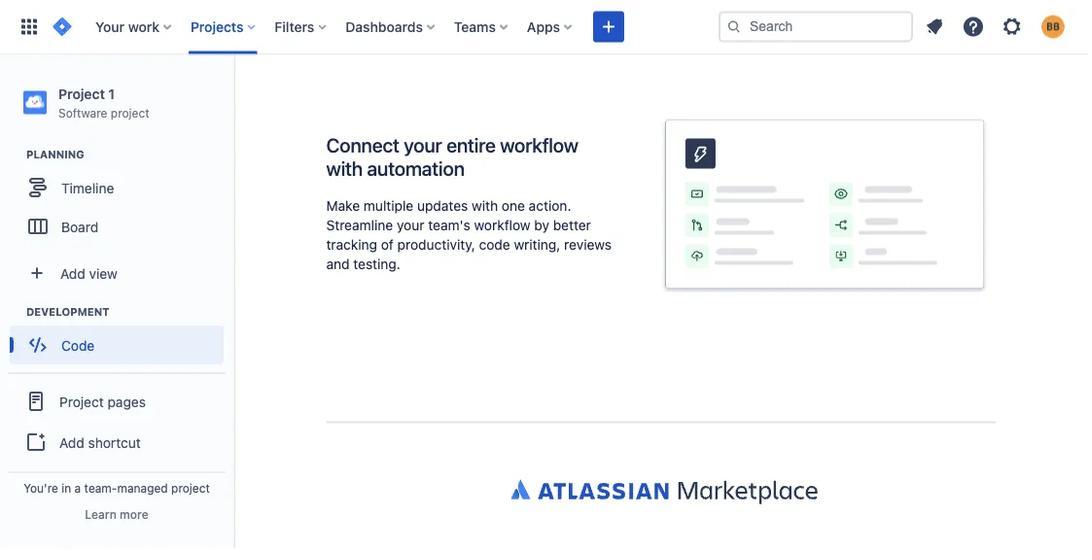 Task type: locate. For each thing, give the bounding box(es) containing it.
filters button
[[269, 11, 334, 42]]

project
[[111, 106, 149, 119], [171, 482, 210, 495]]

add inside button
[[59, 435, 84, 451]]

teams button
[[448, 11, 516, 42]]

code
[[479, 237, 510, 253]]

add inside dropdown button
[[60, 265, 85, 281]]

0 vertical spatial add
[[60, 265, 85, 281]]

with inside connect your entire workflow with automation
[[326, 158, 363, 180]]

0 vertical spatial project
[[111, 106, 149, 119]]

1 horizontal spatial with
[[472, 198, 498, 214]]

work
[[128, 18, 160, 35]]

connect
[[326, 134, 400, 157]]

add left view
[[60, 265, 85, 281]]

planning image
[[3, 143, 26, 167]]

add for add view
[[60, 265, 85, 281]]

your down multiple
[[397, 217, 425, 233]]

dashboards button
[[340, 11, 443, 42]]

a
[[75, 482, 81, 495]]

with inside make multiple updates with one action. streamline your team's workflow by better tracking of productivity, code writing, reviews and testing.
[[472, 198, 498, 214]]

pages
[[108, 394, 146, 410]]

workflow up action.
[[500, 134, 579, 157]]

writing,
[[514, 237, 561, 253]]

0 horizontal spatial project
[[111, 106, 149, 119]]

1 vertical spatial with
[[472, 198, 498, 214]]

search image
[[727, 19, 742, 35]]

project up add shortcut
[[59, 394, 104, 410]]

code link
[[10, 326, 224, 365]]

0 vertical spatial your
[[404, 134, 442, 157]]

add left shortcut
[[59, 435, 84, 451]]

learn more
[[85, 508, 149, 521]]

workflow
[[500, 134, 579, 157], [474, 217, 531, 233]]

0 vertical spatial project
[[58, 86, 105, 102]]

1 vertical spatial add
[[59, 435, 84, 451]]

add
[[60, 265, 85, 281], [59, 435, 84, 451]]

Search field
[[719, 11, 914, 42]]

banner
[[0, 0, 1089, 54]]

project
[[58, 86, 105, 102], [59, 394, 104, 410]]

testing.
[[353, 256, 401, 272]]

project up software
[[58, 86, 105, 102]]

1 vertical spatial your
[[397, 217, 425, 233]]

group
[[8, 373, 226, 511]]

1 vertical spatial project
[[59, 394, 104, 410]]

development image
[[3, 301, 26, 324]]

workflow up code
[[474, 217, 531, 233]]

settings image
[[1001, 15, 1024, 38]]

with left one
[[472, 198, 498, 214]]

multiple
[[364, 198, 414, 214]]

of
[[381, 237, 394, 253]]

project 1 software project
[[58, 86, 149, 119]]

timeline
[[61, 180, 114, 196]]

software
[[58, 106, 107, 119]]

learn more button
[[85, 507, 149, 522]]

productivity,
[[398, 237, 476, 253]]

project inside group
[[59, 394, 104, 410]]

your
[[404, 134, 442, 157], [397, 217, 425, 233]]

development
[[26, 306, 109, 319]]

planning group
[[10, 147, 233, 252]]

view
[[89, 265, 118, 281]]

project right managed
[[171, 482, 210, 495]]

1
[[108, 86, 115, 102]]

0 vertical spatial with
[[326, 158, 363, 180]]

project pages link
[[8, 381, 226, 423]]

project pages
[[59, 394, 146, 410]]

with down the connect
[[326, 158, 363, 180]]

1 vertical spatial project
[[171, 482, 210, 495]]

timeline link
[[10, 168, 224, 207]]

make multiple updates with one action. streamline your team's workflow by better tracking of productivity, code writing, reviews and testing.
[[326, 198, 612, 272]]

project for project 1 software project
[[58, 86, 105, 102]]

your inside connect your entire workflow with automation
[[404, 134, 442, 157]]

projects
[[191, 18, 244, 35]]

sidebar navigation image
[[212, 78, 255, 117]]

project inside project 1 software project
[[58, 86, 105, 102]]

0 horizontal spatial with
[[326, 158, 363, 180]]

your up the 'automation'
[[404, 134, 442, 157]]

apps button
[[521, 11, 580, 42]]

1 vertical spatial workflow
[[474, 217, 531, 233]]

filters
[[275, 18, 315, 35]]

jira software image
[[51, 15, 74, 38]]

tracking
[[326, 237, 378, 253]]

add view
[[60, 265, 118, 281]]

project down 1
[[111, 106, 149, 119]]

0 vertical spatial workflow
[[500, 134, 579, 157]]

with
[[326, 158, 363, 180], [472, 198, 498, 214]]

project for project pages
[[59, 394, 104, 410]]



Task type: describe. For each thing, give the bounding box(es) containing it.
add view button
[[12, 254, 222, 293]]

and
[[326, 256, 350, 272]]

board link
[[10, 207, 224, 246]]

appswitcher icon image
[[18, 15, 41, 38]]

shortcut
[[88, 435, 141, 451]]

projects button
[[185, 11, 263, 42]]

code
[[61, 337, 95, 353]]

project inside project 1 software project
[[111, 106, 149, 119]]

your work
[[95, 18, 160, 35]]

planning
[[26, 149, 84, 161]]

notifications image
[[923, 15, 947, 38]]

reviews
[[564, 237, 612, 253]]

you're
[[23, 482, 58, 495]]

board
[[61, 219, 98, 235]]

one
[[502, 198, 525, 214]]

add shortcut button
[[8, 423, 226, 462]]

teams
[[454, 18, 496, 35]]

updates
[[417, 198, 468, 214]]

1 horizontal spatial project
[[171, 482, 210, 495]]

in
[[62, 482, 71, 495]]

streamline
[[326, 217, 393, 233]]

banner containing your work
[[0, 0, 1089, 54]]

your
[[95, 18, 125, 35]]

workflow inside connect your entire workflow with automation
[[500, 134, 579, 157]]

by
[[534, 217, 550, 233]]

your work button
[[90, 11, 179, 42]]

primary element
[[12, 0, 719, 54]]

better
[[553, 217, 591, 233]]

you're in a team-managed project
[[23, 482, 210, 495]]

workflow inside make multiple updates with one action. streamline your team's workflow by better tracking of productivity, code writing, reviews and testing.
[[474, 217, 531, 233]]

jira software image
[[51, 15, 74, 38]]

more
[[120, 508, 149, 521]]

dashboards
[[346, 18, 423, 35]]

make
[[326, 198, 360, 214]]

your profile and settings image
[[1042, 15, 1065, 38]]

entire
[[447, 134, 496, 157]]

add shortcut
[[59, 435, 141, 451]]

connect your entire workflow with automation
[[326, 134, 579, 180]]

group containing project pages
[[8, 373, 226, 511]]

your inside make multiple updates with one action. streamline your team's workflow by better tracking of productivity, code writing, reviews and testing.
[[397, 217, 425, 233]]

development group
[[10, 305, 233, 371]]

add for add shortcut
[[59, 435, 84, 451]]

automation
[[367, 158, 465, 180]]

learn
[[85, 508, 117, 521]]

action.
[[529, 198, 572, 214]]

apps
[[527, 18, 560, 35]]

help image
[[962, 15, 986, 38]]

create image
[[597, 15, 621, 38]]

team-
[[84, 482, 117, 495]]

team's
[[428, 217, 471, 233]]

managed
[[117, 482, 168, 495]]



Task type: vqa. For each thing, say whether or not it's contained in the screenshot.
Issue Worklog Updated's "All"
no



